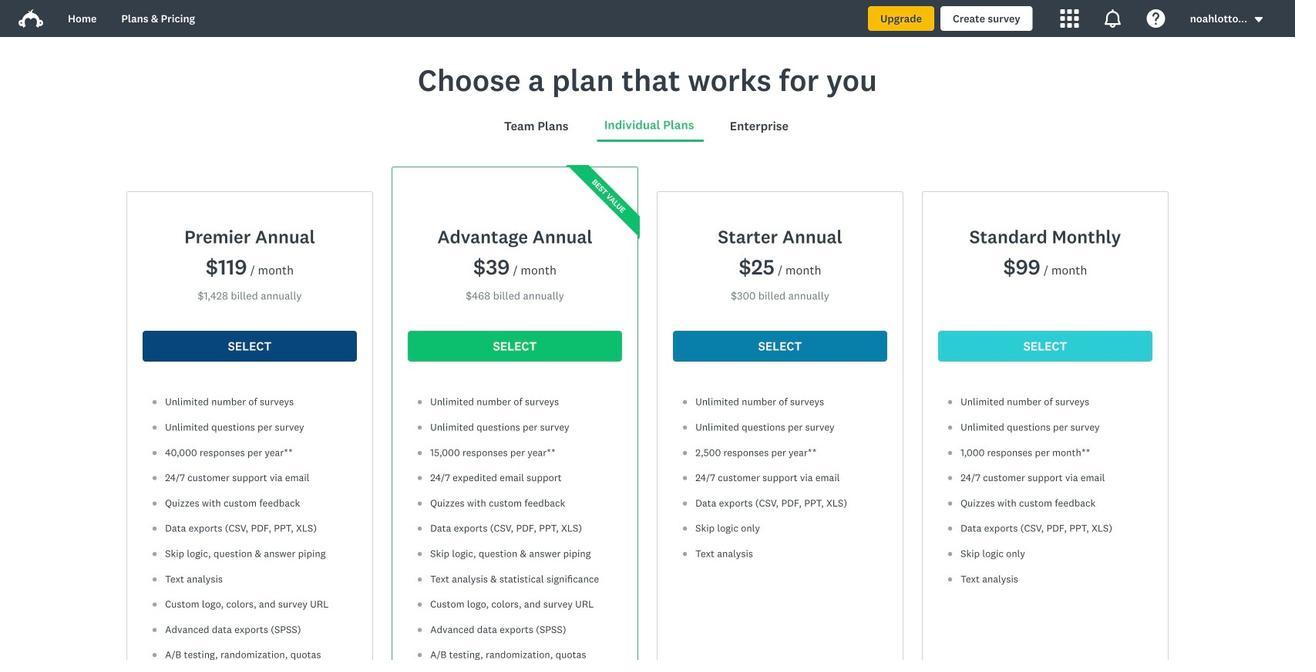 Task type: vqa. For each thing, say whether or not it's contained in the screenshot.
1st Products Icon from right
no



Task type: describe. For each thing, give the bounding box(es) containing it.
notification center icon image
[[1104, 9, 1123, 28]]



Task type: locate. For each thing, give the bounding box(es) containing it.
help icon image
[[1148, 9, 1166, 28]]

brand logo image
[[19, 6, 43, 31], [19, 9, 43, 28]]

products icon image
[[1061, 9, 1080, 28], [1061, 9, 1080, 28]]

2 brand logo image from the top
[[19, 9, 43, 28]]

1 brand logo image from the top
[[19, 6, 43, 31]]

dropdown arrow icon image
[[1254, 14, 1265, 25], [1256, 17, 1264, 22]]



